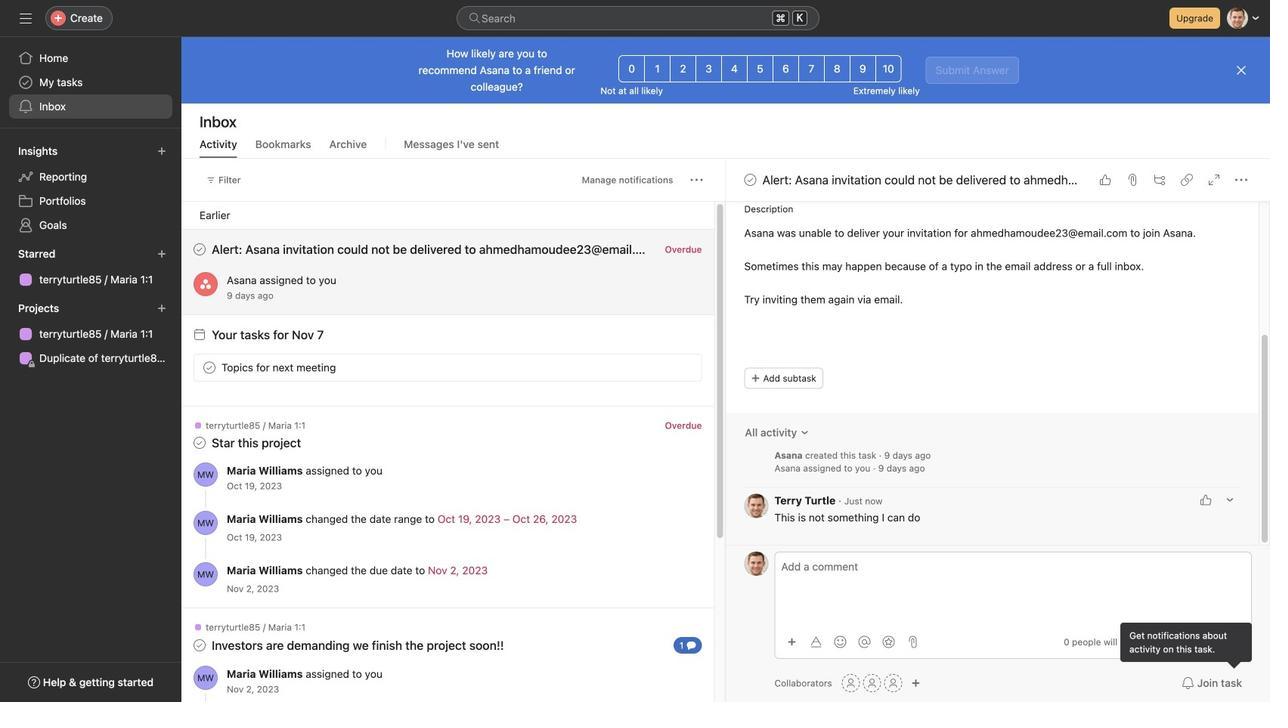Task type: vqa. For each thing, say whether or not it's contained in the screenshot.
project
no



Task type: describe. For each thing, give the bounding box(es) containing it.
show options image
[[1225, 496, 1235, 505]]

at mention image
[[858, 636, 871, 648]]

1 horizontal spatial mark complete image
[[741, 171, 759, 189]]

appreciations image
[[883, 636, 895, 648]]

full screen image
[[1208, 174, 1220, 186]]

starred element
[[0, 240, 181, 295]]

main content inside alert: asana invitation could not be delivered to ahmedhamoudee23@email.com dialog
[[726, 0, 1259, 545]]

dismiss image
[[1235, 64, 1247, 76]]

archive notification image
[[685, 247, 697, 259]]

new project or portfolio image
[[157, 304, 166, 313]]

alert: asana invitation could not be delivered to ahmedhamoudee23@email.com dialog
[[726, 0, 1270, 702]]

attach a file or paste an image image
[[907, 636, 919, 648]]

0 horizontal spatial mark complete image
[[200, 359, 218, 377]]

0 horizontal spatial open user profile image
[[194, 666, 218, 690]]

add subtask image
[[1154, 174, 1166, 186]]

toolbar inside alert: asana invitation could not be delivered to ahmedhamoudee23@email.com dialog
[[781, 631, 923, 653]]

your tasks for nov 7, task element
[[212, 328, 324, 342]]

attachments: add a file to this task, alert: asana invitation could not be delivered to ahmedhamoudee23@email.com image
[[1126, 174, 1139, 186]]

insights element
[[0, 138, 181, 240]]

archive notifications image
[[685, 424, 697, 436]]

add items to starred image
[[157, 249, 166, 259]]

more actions image
[[691, 174, 703, 186]]



Task type: locate. For each thing, give the bounding box(es) containing it.
projects element
[[0, 295, 181, 373]]

0 vertical spatial mark complete image
[[741, 171, 759, 189]]

all activity image
[[800, 428, 809, 437]]

mark complete checkbox down the 'your tasks for nov 7, task' element
[[200, 359, 218, 377]]

leftcount image
[[687, 641, 696, 650]]

0 vertical spatial open user profile image
[[744, 552, 768, 576]]

None radio
[[619, 55, 645, 82], [670, 55, 696, 82], [696, 55, 722, 82], [721, 55, 748, 82], [850, 55, 876, 82], [619, 55, 645, 82], [670, 55, 696, 82], [696, 55, 722, 82], [721, 55, 748, 82], [850, 55, 876, 82]]

open user profile image
[[194, 463, 218, 487], [744, 494, 768, 518], [194, 511, 218, 535], [194, 562, 218, 587]]

toolbar
[[781, 631, 923, 653]]

None radio
[[644, 55, 671, 82], [747, 55, 773, 82], [773, 55, 799, 82], [798, 55, 825, 82], [824, 55, 850, 82], [875, 55, 902, 82], [644, 55, 671, 82], [747, 55, 773, 82], [773, 55, 799, 82], [798, 55, 825, 82], [824, 55, 850, 82], [875, 55, 902, 82]]

0 vertical spatial mark complete checkbox
[[741, 171, 759, 189]]

global element
[[0, 37, 181, 128]]

hide sidebar image
[[20, 12, 32, 24]]

emoji image
[[834, 636, 846, 648]]

1 vertical spatial mark complete checkbox
[[200, 359, 218, 377]]

option group
[[619, 55, 902, 82]]

tooltip
[[1120, 623, 1252, 667]]

0 horizontal spatial mark complete checkbox
[[200, 359, 218, 377]]

0 likes. click to like this task comment image
[[1200, 494, 1212, 506]]

0 likes. click to like this task image
[[1099, 174, 1111, 186]]

Mark complete checkbox
[[741, 171, 759, 189], [200, 359, 218, 377]]

Search tasks, projects, and more text field
[[457, 6, 819, 30]]

insert an object image
[[787, 638, 796, 647]]

mark complete checkbox right more actions image
[[741, 171, 759, 189]]

more actions for this task image
[[1235, 174, 1247, 186]]

None field
[[457, 6, 819, 30]]

formatting image
[[810, 636, 822, 648]]

mark complete image right more actions image
[[741, 171, 759, 189]]

1 vertical spatial open user profile image
[[194, 666, 218, 690]]

1 horizontal spatial mark complete checkbox
[[741, 171, 759, 189]]

copy task link image
[[1181, 174, 1193, 186]]

add or remove collaborators image
[[911, 679, 921, 688]]

add to bookmarks image
[[661, 626, 673, 638]]

mark complete checkbox inside alert: asana invitation could not be delivered to ahmedhamoudee23@email.com dialog
[[741, 171, 759, 189]]

archive notifications image
[[685, 626, 697, 638]]

main content
[[726, 0, 1259, 545]]

1 horizontal spatial open user profile image
[[744, 552, 768, 576]]

new insights image
[[157, 147, 166, 156]]

mark complete image
[[741, 171, 759, 189], [200, 359, 218, 377]]

1 vertical spatial mark complete image
[[200, 359, 218, 377]]

description document
[[728, 225, 1241, 308]]

mark complete image down the 'your tasks for nov 7, task' element
[[200, 359, 218, 377]]

open user profile image
[[744, 552, 768, 576], [194, 666, 218, 690]]



